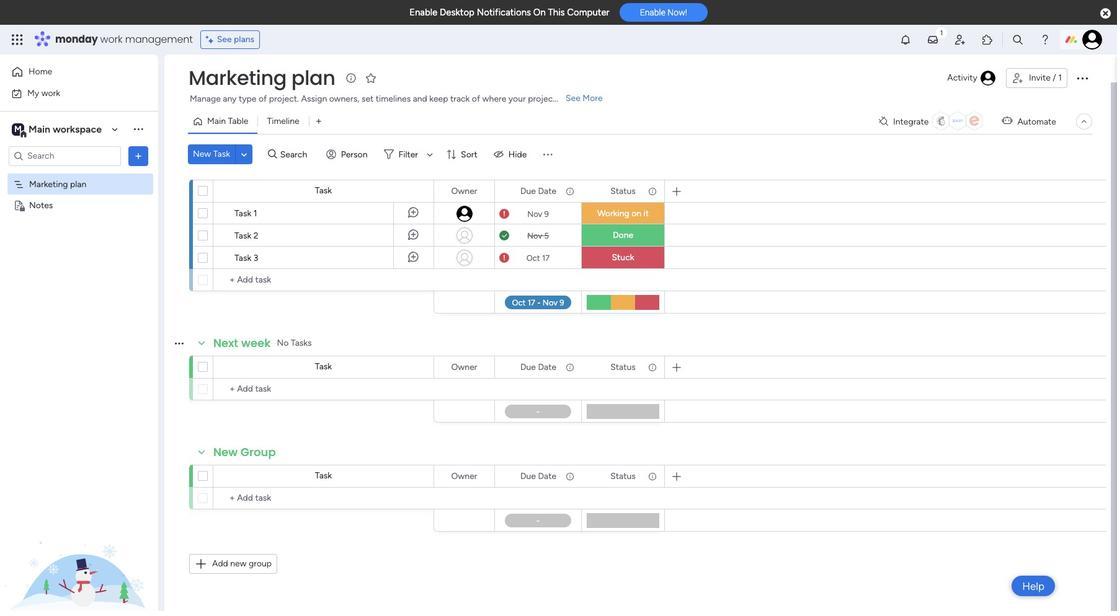 Task type: locate. For each thing, give the bounding box(es) containing it.
0 vertical spatial options image
[[1075, 71, 1090, 86]]

add new group button
[[189, 554, 277, 574]]

0 vertical spatial due
[[520, 186, 536, 196]]

new down the "main table" button
[[193, 149, 211, 159]]

marketing up notes
[[29, 179, 68, 189]]

0 vertical spatial see
[[217, 34, 232, 45]]

1 vertical spatial date
[[538, 362, 556, 372]]

0 vertical spatial week
[[239, 159, 268, 175]]

nov for task 1
[[527, 209, 542, 219]]

1 vertical spatial due date field
[[517, 361, 559, 374]]

project.
[[269, 94, 299, 104]]

nov
[[527, 209, 542, 219], [527, 231, 542, 240]]

plan
[[291, 64, 335, 92], [70, 179, 86, 189]]

of right track
[[472, 94, 480, 104]]

0 horizontal spatial enable
[[409, 7, 437, 18]]

2 horizontal spatial options image
[[1075, 71, 1090, 86]]

1 due date from the top
[[520, 186, 556, 196]]

2 vertical spatial status field
[[607, 470, 639, 483]]

1 vertical spatial due
[[520, 362, 536, 372]]

manage
[[190, 94, 221, 104]]

1 vertical spatial due date
[[520, 362, 556, 372]]

stuck
[[612, 252, 634, 263]]

2 owner from the top
[[451, 362, 477, 372]]

1 horizontal spatial plan
[[291, 64, 335, 92]]

of
[[259, 94, 267, 104], [472, 94, 480, 104]]

date for new group
[[538, 471, 556, 482]]

0 vertical spatial this
[[548, 7, 565, 18]]

9
[[544, 209, 549, 219]]

1 vertical spatial owner
[[451, 362, 477, 372]]

main
[[207, 116, 226, 127], [29, 123, 50, 135]]

2 vertical spatial options image
[[477, 357, 486, 378]]

main inside workspace selection element
[[29, 123, 50, 135]]

1 vertical spatial plan
[[70, 179, 86, 189]]

column information image
[[565, 186, 575, 196], [648, 186, 657, 196], [565, 363, 575, 372], [648, 363, 657, 372], [565, 472, 575, 482]]

1 vertical spatial week
[[241, 336, 271, 351]]

see
[[217, 34, 232, 45], [566, 93, 580, 104]]

invite members image
[[954, 33, 966, 46]]

v2 overdue deadline image
[[499, 208, 509, 220]]

oct
[[526, 253, 540, 263]]

1 vertical spatial see
[[566, 93, 580, 104]]

person
[[341, 149, 367, 160]]

0 horizontal spatial new
[[193, 149, 211, 159]]

due date field for this week
[[517, 185, 559, 198]]

1 vertical spatial status
[[610, 362, 636, 372]]

1 vertical spatial new
[[213, 445, 238, 460]]

0 vertical spatial owner
[[451, 186, 477, 196]]

1 horizontal spatial of
[[472, 94, 480, 104]]

1 vertical spatial status field
[[607, 361, 639, 374]]

1 image
[[936, 25, 947, 39]]

This week field
[[210, 159, 272, 176]]

invite / 1 button
[[1006, 68, 1067, 88]]

0 horizontal spatial marketing plan
[[29, 179, 86, 189]]

0 horizontal spatial this
[[213, 159, 236, 175]]

group
[[249, 559, 272, 569]]

list box containing marketing plan
[[0, 171, 158, 383]]

plan up assign
[[291, 64, 335, 92]]

my
[[27, 88, 39, 98]]

see plans
[[217, 34, 254, 45]]

arrow down image
[[422, 147, 437, 162]]

new
[[230, 559, 247, 569]]

enable now!
[[640, 8, 687, 18]]

2 owner field from the top
[[448, 361, 480, 374]]

enable inside button
[[640, 8, 665, 18]]

0 vertical spatial new
[[193, 149, 211, 159]]

week
[[239, 159, 268, 175], [241, 336, 271, 351]]

0 vertical spatial date
[[538, 186, 556, 196]]

see inside button
[[217, 34, 232, 45]]

work inside button
[[41, 88, 60, 98]]

person button
[[321, 145, 375, 164]]

1 vertical spatial 1
[[254, 208, 257, 219]]

due for new group
[[520, 471, 536, 482]]

workspace
[[53, 123, 102, 135]]

this
[[548, 7, 565, 18], [213, 159, 236, 175]]

status field for new group
[[607, 470, 639, 483]]

due
[[520, 186, 536, 196], [520, 362, 536, 372], [520, 471, 536, 482]]

enable
[[409, 7, 437, 18], [640, 8, 665, 18]]

2 vertical spatial due date
[[520, 471, 556, 482]]

1 date from the top
[[538, 186, 556, 196]]

0 vertical spatial 1
[[1058, 73, 1062, 83]]

marketing up any on the left top
[[189, 64, 287, 92]]

v2 overdue deadline image
[[499, 252, 509, 264]]

1 horizontal spatial this
[[548, 7, 565, 18]]

stands.
[[558, 94, 586, 104]]

Due Date field
[[517, 185, 559, 198], [517, 361, 559, 374], [517, 470, 559, 483]]

assign
[[301, 94, 327, 104]]

week right "next"
[[241, 336, 271, 351]]

1
[[1058, 73, 1062, 83], [254, 208, 257, 219]]

0 vertical spatial status field
[[607, 185, 639, 198]]

select product image
[[11, 33, 24, 46]]

add
[[212, 559, 228, 569]]

main left table
[[207, 116, 226, 127]]

main for main table
[[207, 116, 226, 127]]

2 due from the top
[[520, 362, 536, 372]]

0 horizontal spatial plan
[[70, 179, 86, 189]]

autopilot image
[[1002, 113, 1012, 129]]

2 vertical spatial owner field
[[448, 470, 480, 483]]

2 vertical spatial status
[[610, 471, 636, 482]]

where
[[482, 94, 506, 104]]

due date
[[520, 186, 556, 196], [520, 362, 556, 372], [520, 471, 556, 482]]

2 status from the top
[[610, 362, 636, 372]]

1 vertical spatial + add task text field
[[220, 491, 428, 506]]

apps image
[[981, 33, 994, 46]]

0 vertical spatial nov
[[527, 209, 542, 219]]

1 vertical spatial marketing plan
[[29, 179, 86, 189]]

options image
[[132, 150, 145, 162], [477, 181, 486, 202], [564, 181, 573, 202], [564, 357, 573, 378], [647, 357, 656, 378], [477, 466, 486, 487], [564, 466, 573, 487], [647, 466, 656, 487]]

main for main workspace
[[29, 123, 50, 135]]

1 horizontal spatial see
[[566, 93, 580, 104]]

hide button
[[489, 145, 534, 164]]

menu image
[[542, 148, 554, 161]]

1 + add task text field from the top
[[220, 382, 428, 397]]

3 status from the top
[[610, 471, 636, 482]]

due for this week
[[520, 186, 536, 196]]

working on it
[[597, 208, 649, 219]]

0 horizontal spatial of
[[259, 94, 267, 104]]

week for next week
[[241, 336, 271, 351]]

2 vertical spatial due date field
[[517, 470, 559, 483]]

1 vertical spatial marketing
[[29, 179, 68, 189]]

enable desktop notifications on this computer
[[409, 7, 609, 18]]

1 owner field from the top
[[448, 185, 480, 198]]

v2 search image
[[268, 147, 277, 161]]

dapulse close image
[[1100, 7, 1111, 20]]

0 horizontal spatial 1
[[254, 208, 257, 219]]

1 horizontal spatial marketing plan
[[189, 64, 335, 92]]

nov left 9
[[527, 209, 542, 219]]

week down angle down image
[[239, 159, 268, 175]]

desktop
[[440, 7, 474, 18]]

plan down search in workspace field
[[70, 179, 86, 189]]

3 due from the top
[[520, 471, 536, 482]]

this week
[[213, 159, 268, 175]]

0 horizontal spatial marketing
[[29, 179, 68, 189]]

work
[[100, 32, 123, 47], [41, 88, 60, 98]]

work for monday
[[100, 32, 123, 47]]

workspace image
[[12, 122, 24, 136]]

any
[[223, 94, 237, 104]]

1 horizontal spatial enable
[[640, 8, 665, 18]]

next week
[[213, 336, 271, 351]]

0 horizontal spatial work
[[41, 88, 60, 98]]

2 vertical spatial due
[[520, 471, 536, 482]]

3 due date field from the top
[[517, 470, 559, 483]]

0 vertical spatial marketing plan
[[189, 64, 335, 92]]

owner
[[451, 186, 477, 196], [451, 362, 477, 372], [451, 471, 477, 482]]

status for week
[[610, 362, 636, 372]]

3 owner field from the top
[[448, 470, 480, 483]]

0 horizontal spatial options image
[[477, 357, 486, 378]]

nov left 5
[[527, 231, 542, 240]]

1 horizontal spatial new
[[213, 445, 238, 460]]

1 nov from the top
[[527, 209, 542, 219]]

option
[[0, 173, 158, 176]]

0 horizontal spatial main
[[29, 123, 50, 135]]

task inside button
[[213, 149, 230, 159]]

status
[[610, 186, 636, 196], [610, 362, 636, 372], [610, 471, 636, 482]]

0 vertical spatial status
[[610, 186, 636, 196]]

new
[[193, 149, 211, 159], [213, 445, 238, 460]]

automate
[[1017, 116, 1056, 127]]

work right my
[[41, 88, 60, 98]]

3 due date from the top
[[520, 471, 556, 482]]

lottie animation image
[[0, 486, 158, 612]]

plans
[[234, 34, 254, 45]]

nov 5
[[527, 231, 549, 240]]

working
[[597, 208, 629, 219]]

1 vertical spatial this
[[213, 159, 236, 175]]

1 due date field from the top
[[517, 185, 559, 198]]

Next week field
[[210, 336, 274, 352]]

1 up 2
[[254, 208, 257, 219]]

nov for task 2
[[527, 231, 542, 240]]

1 vertical spatial nov
[[527, 231, 542, 240]]

3 status field from the top
[[607, 470, 639, 483]]

group
[[241, 445, 276, 460]]

main right the workspace image
[[29, 123, 50, 135]]

of right the type
[[259, 94, 267, 104]]

2 vertical spatial date
[[538, 471, 556, 482]]

2 status field from the top
[[607, 361, 639, 374]]

17
[[542, 253, 550, 263]]

new group
[[213, 445, 276, 460]]

0 horizontal spatial see
[[217, 34, 232, 45]]

0 vertical spatial due date
[[520, 186, 556, 196]]

enable left desktop
[[409, 7, 437, 18]]

task 2
[[234, 231, 258, 241]]

enable left now!
[[640, 8, 665, 18]]

table
[[228, 116, 248, 127]]

1 horizontal spatial main
[[207, 116, 226, 127]]

help button
[[1012, 576, 1055, 597]]

0 vertical spatial due date field
[[517, 185, 559, 198]]

Owner field
[[448, 185, 480, 198], [448, 361, 480, 374], [448, 470, 480, 483]]

keep
[[429, 94, 448, 104]]

marketing
[[189, 64, 287, 92], [29, 179, 68, 189]]

lottie animation element
[[0, 486, 158, 612]]

1 of from the left
[[259, 94, 267, 104]]

task 1
[[234, 208, 257, 219]]

2 vertical spatial owner
[[451, 471, 477, 482]]

new inside button
[[193, 149, 211, 159]]

timeline button
[[258, 112, 309, 131]]

add view image
[[316, 117, 321, 126]]

1 horizontal spatial marketing
[[189, 64, 287, 92]]

your
[[508, 94, 526, 104]]

marketing plan up the type
[[189, 64, 335, 92]]

new inside field
[[213, 445, 238, 460]]

list box
[[0, 171, 158, 383]]

0 vertical spatial + add task text field
[[220, 382, 428, 397]]

1 vertical spatial options image
[[647, 181, 656, 202]]

this inside field
[[213, 159, 236, 175]]

marketing plan
[[189, 64, 335, 92], [29, 179, 86, 189]]

week for this week
[[239, 159, 268, 175]]

date
[[538, 186, 556, 196], [538, 362, 556, 372], [538, 471, 556, 482]]

1 horizontal spatial 1
[[1058, 73, 1062, 83]]

marketing plan up notes
[[29, 179, 86, 189]]

+ Add task text field
[[220, 382, 428, 397], [220, 491, 428, 506]]

new left group
[[213, 445, 238, 460]]

2 nov from the top
[[527, 231, 542, 240]]

invite
[[1029, 73, 1051, 83]]

see left plans
[[217, 34, 232, 45]]

1 right /
[[1058, 73, 1062, 83]]

1 status from the top
[[610, 186, 636, 196]]

0 vertical spatial owner field
[[448, 185, 480, 198]]

see left more at the top of page
[[566, 93, 580, 104]]

Status field
[[607, 185, 639, 198], [607, 361, 639, 374], [607, 470, 639, 483]]

1 vertical spatial owner field
[[448, 361, 480, 374]]

0 vertical spatial work
[[100, 32, 123, 47]]

1 horizontal spatial work
[[100, 32, 123, 47]]

manage any type of project. assign owners, set timelines and keep track of where your project stands.
[[190, 94, 586, 104]]

work right monday
[[100, 32, 123, 47]]

options image
[[1075, 71, 1090, 86], [647, 181, 656, 202], [477, 357, 486, 378]]

monday work management
[[55, 32, 193, 47]]

see plans button
[[200, 30, 260, 49]]

1 vertical spatial work
[[41, 88, 60, 98]]

1 due from the top
[[520, 186, 536, 196]]

main inside button
[[207, 116, 226, 127]]

and
[[413, 94, 427, 104]]

computer
[[567, 7, 609, 18]]

add to favorites image
[[365, 72, 377, 84]]

3 date from the top
[[538, 471, 556, 482]]



Task type: describe. For each thing, give the bounding box(es) containing it.
main table button
[[188, 112, 258, 131]]

private board image
[[13, 199, 25, 211]]

invite / 1
[[1029, 73, 1062, 83]]

management
[[125, 32, 193, 47]]

now!
[[668, 8, 687, 18]]

new task button
[[188, 145, 235, 164]]

see more
[[566, 93, 603, 104]]

inbox image
[[927, 33, 939, 46]]

new task
[[193, 149, 230, 159]]

enable now! button
[[619, 3, 708, 22]]

more
[[583, 93, 603, 104]]

on
[[631, 208, 641, 219]]

done
[[613, 230, 633, 241]]

main table
[[207, 116, 248, 127]]

due date field for new group
[[517, 470, 559, 483]]

v2 done deadline image
[[499, 230, 509, 242]]

Search field
[[277, 146, 314, 163]]

monday
[[55, 32, 98, 47]]

set
[[362, 94, 374, 104]]

owners,
[[329, 94, 359, 104]]

due date for group
[[520, 471, 556, 482]]

2
[[254, 231, 258, 241]]

0 vertical spatial plan
[[291, 64, 335, 92]]

project
[[528, 94, 556, 104]]

timeline
[[267, 116, 299, 127]]

2 + add task text field from the top
[[220, 491, 428, 506]]

1 horizontal spatial options image
[[647, 181, 656, 202]]

add new group
[[212, 559, 272, 569]]

1 status field from the top
[[607, 185, 639, 198]]

integrate
[[893, 116, 929, 127]]

my work
[[27, 88, 60, 98]]

notifications
[[477, 7, 531, 18]]

column information image
[[648, 472, 657, 482]]

date for this week
[[538, 186, 556, 196]]

Search in workspace field
[[26, 149, 104, 163]]

+ Add task text field
[[220, 273, 428, 288]]

2 of from the left
[[472, 94, 480, 104]]

activity
[[947, 73, 977, 83]]

2 due date field from the top
[[517, 361, 559, 374]]

oct 17
[[526, 253, 550, 263]]

see for see more
[[566, 93, 580, 104]]

my work button
[[7, 83, 133, 103]]

notifications image
[[899, 33, 912, 46]]

workspace selection element
[[12, 122, 104, 138]]

task 3
[[234, 253, 258, 264]]

sort button
[[441, 145, 485, 164]]

3
[[254, 253, 258, 264]]

search everything image
[[1012, 33, 1024, 46]]

see more link
[[564, 92, 604, 105]]

/
[[1053, 73, 1056, 83]]

new for new group
[[213, 445, 238, 460]]

1 inside button
[[1058, 73, 1062, 83]]

home
[[29, 66, 52, 77]]

filter button
[[379, 145, 437, 164]]

help image
[[1039, 33, 1051, 46]]

marketing inside list box
[[29, 179, 68, 189]]

collapse board header image
[[1079, 117, 1089, 127]]

3 owner from the top
[[451, 471, 477, 482]]

2 date from the top
[[538, 362, 556, 372]]

1 owner from the top
[[451, 186, 477, 196]]

status field for next week
[[607, 361, 639, 374]]

enable for enable now!
[[640, 8, 665, 18]]

kendall parks image
[[1082, 30, 1102, 50]]

help
[[1022, 580, 1044, 593]]

nov 9
[[527, 209, 549, 219]]

notes
[[29, 200, 53, 211]]

on
[[533, 7, 546, 18]]

2 due date from the top
[[520, 362, 556, 372]]

plan inside list box
[[70, 179, 86, 189]]

main workspace
[[29, 123, 102, 135]]

see for see plans
[[217, 34, 232, 45]]

angle down image
[[241, 150, 247, 159]]

0 vertical spatial marketing
[[189, 64, 287, 92]]

dapulse integrations image
[[879, 117, 888, 126]]

m
[[14, 124, 22, 134]]

due date for week
[[520, 186, 556, 196]]

5
[[544, 231, 549, 240]]

home button
[[7, 62, 133, 82]]

hide
[[508, 149, 527, 160]]

enable for enable desktop notifications on this computer
[[409, 7, 437, 18]]

type
[[239, 94, 256, 104]]

activity button
[[942, 68, 1001, 88]]

timelines
[[376, 94, 411, 104]]

workspace options image
[[132, 123, 145, 135]]

status for group
[[610, 471, 636, 482]]

show board description image
[[344, 72, 359, 84]]

sort
[[461, 149, 477, 160]]

New Group field
[[210, 445, 279, 461]]

it
[[643, 208, 649, 219]]

Marketing plan field
[[185, 64, 338, 92]]

new for new task
[[193, 149, 211, 159]]

filter
[[399, 149, 418, 160]]

next
[[213, 336, 238, 351]]

work for my
[[41, 88, 60, 98]]

track
[[450, 94, 470, 104]]



Task type: vqa. For each thing, say whether or not it's contained in the screenshot.
the to the right
no



